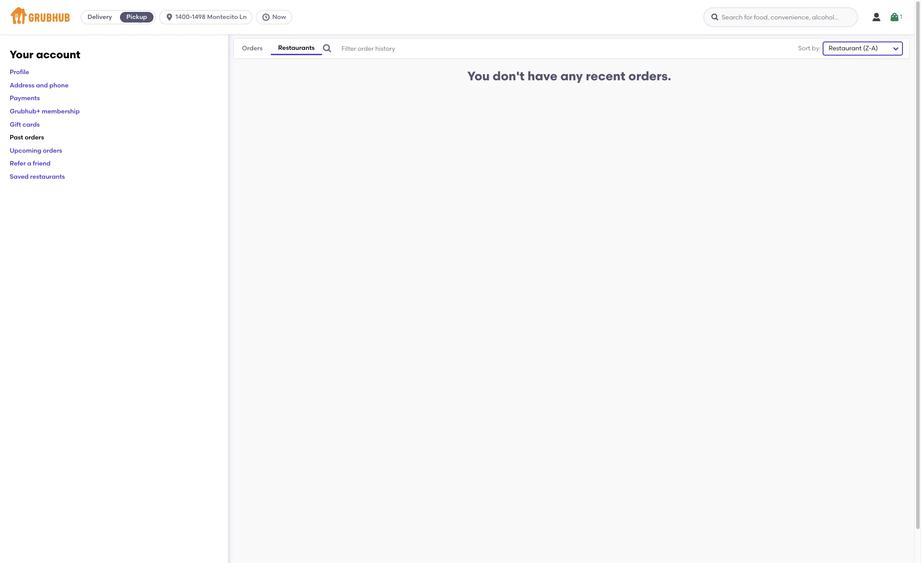 Task type: describe. For each thing, give the bounding box(es) containing it.
restaurants button
[[271, 42, 322, 55]]

by:
[[812, 45, 821, 52]]

membership
[[42, 108, 80, 115]]

address
[[10, 82, 35, 89]]

grubhub+ membership link
[[10, 108, 80, 115]]

address and phone
[[10, 82, 69, 89]]

delivery button
[[81, 10, 118, 24]]

sort
[[799, 45, 811, 52]]

now button
[[256, 10, 296, 24]]

friend
[[33, 160, 51, 167]]

upcoming
[[10, 147, 41, 154]]

past orders
[[10, 134, 44, 141]]

Search for food, convenience, alcohol... search field
[[704, 8, 858, 27]]

address and phone link
[[10, 82, 69, 89]]

saved restaurants
[[10, 173, 65, 181]]

grubhub+ membership
[[10, 108, 80, 115]]

refer a friend
[[10, 160, 51, 167]]

1 button
[[890, 9, 903, 25]]

cards
[[23, 121, 40, 128]]

upcoming orders link
[[10, 147, 62, 154]]

svg image inside now button
[[262, 13, 271, 22]]

don't
[[493, 68, 525, 83]]

recent
[[586, 68, 626, 83]]

gift cards link
[[10, 121, 40, 128]]

past
[[10, 134, 23, 141]]

your account
[[10, 48, 80, 61]]

upcoming orders
[[10, 147, 62, 154]]

gift cards
[[10, 121, 40, 128]]

orders for upcoming orders
[[43, 147, 62, 154]]

main navigation navigation
[[0, 0, 915, 34]]

saved restaurants link
[[10, 173, 65, 181]]

svg image
[[165, 13, 174, 22]]

now
[[272, 13, 286, 21]]

montecito
[[207, 13, 238, 21]]

phone
[[49, 82, 69, 89]]

saved
[[10, 173, 29, 181]]

orders
[[242, 45, 263, 52]]

pickup
[[127, 13, 147, 21]]



Task type: vqa. For each thing, say whether or not it's contained in the screenshot.
Upcoming orders
yes



Task type: locate. For each thing, give the bounding box(es) containing it.
1400-1498 montecito ln button
[[159, 10, 256, 24]]

delivery
[[88, 13, 112, 21]]

you don't have any recent orders.
[[468, 68, 672, 83]]

grubhub+
[[10, 108, 40, 115]]

Filter order history search field
[[322, 39, 777, 58]]

1 vertical spatial orders
[[43, 147, 62, 154]]

orders up upcoming orders
[[25, 134, 44, 141]]

1498
[[192, 13, 206, 21]]

account
[[36, 48, 80, 61]]

restaurants
[[278, 44, 315, 52]]

svg image
[[872, 12, 882, 23], [890, 12, 901, 23], [262, 13, 271, 22], [711, 13, 720, 22], [322, 43, 333, 54]]

1400-1498 montecito ln
[[176, 13, 247, 21]]

restaurants
[[30, 173, 65, 181]]

refer
[[10, 160, 26, 167]]

payments link
[[10, 95, 40, 102]]

payments
[[10, 95, 40, 102]]

ln
[[240, 13, 247, 21]]

pickup button
[[118, 10, 155, 24]]

sort by:
[[799, 45, 821, 52]]

0 vertical spatial orders
[[25, 134, 44, 141]]

profile
[[10, 69, 29, 76]]

have
[[528, 68, 558, 83]]

your
[[10, 48, 33, 61]]

svg image inside 1 button
[[890, 12, 901, 23]]

you
[[468, 68, 490, 83]]

any
[[561, 68, 583, 83]]

1400-
[[176, 13, 192, 21]]

profile link
[[10, 69, 29, 76]]

past orders link
[[10, 134, 44, 141]]

gift
[[10, 121, 21, 128]]

a
[[27, 160, 31, 167]]

orders
[[25, 134, 44, 141], [43, 147, 62, 154]]

orders button
[[234, 42, 271, 55]]

orders for past orders
[[25, 134, 44, 141]]

and
[[36, 82, 48, 89]]

orders up the friend
[[43, 147, 62, 154]]

refer a friend link
[[10, 160, 51, 167]]

orders.
[[629, 68, 672, 83]]

1
[[901, 13, 903, 21]]



